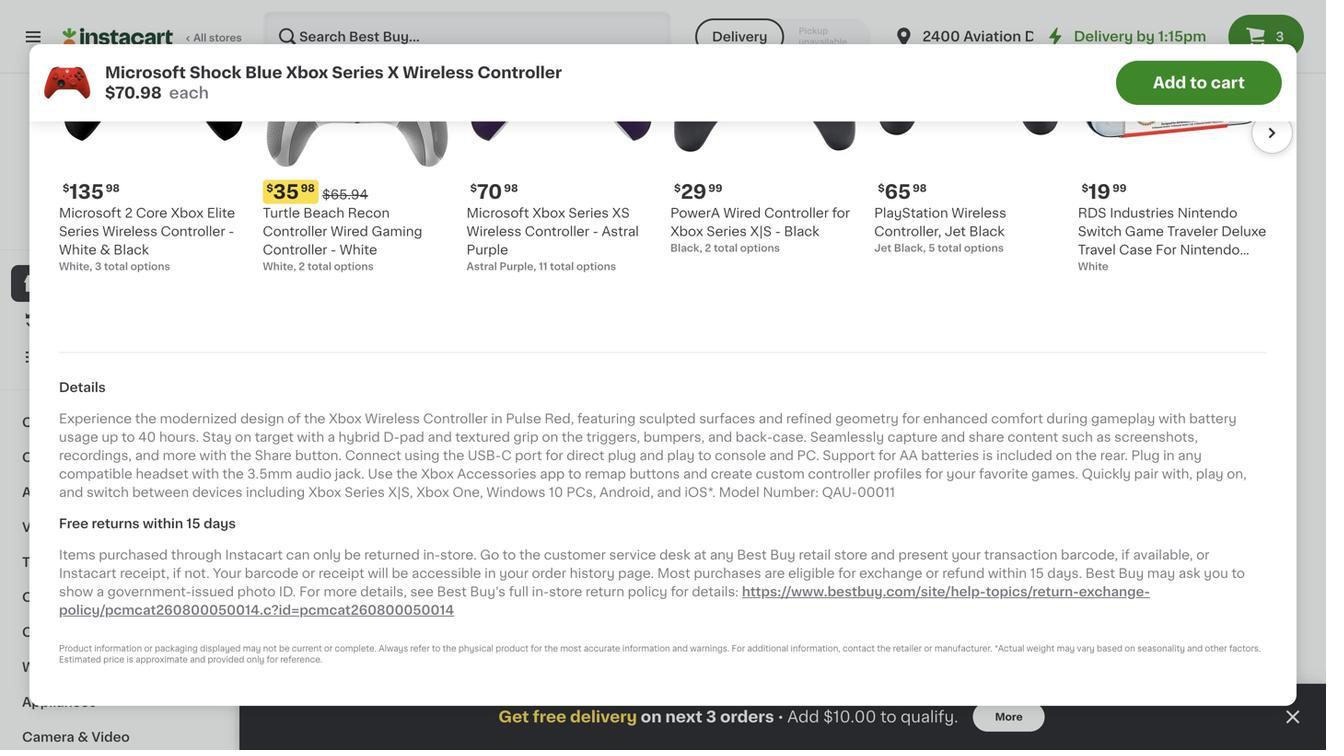 Task type: describe. For each thing, give the bounding box(es) containing it.
one inside turtle beach ear force recon 50x stereo gaming headset for xbox one
[[827, 343, 855, 356]]

best inside 5 best buy essentials 8- pack aa batteries
[[276, 656, 306, 669]]

0 vertical spatial 15
[[186, 518, 201, 531]]

& right lite
[[1106, 281, 1116, 294]]

- inside turtle beach recon controller wired gaming controller - white white, 2 total options
[[331, 244, 336, 257]]

product
[[496, 645, 529, 654]]

controller inside experience the modernized design of the xbox wireless controller in pulse red, featuring sculpted surfaces and refined geometry for enhanced comfort during gameplay with battery usage up to 40 hours. stay on target with a hybrid d-pad and textured grip on the triggers, bumpers, and back-case. seamlessly capture and share content such as screenshots, recordings, and more with the share button. connect using the usb-c port for direct plug and play to console and pc. support for aa batteries is included on the rear. plug in any compatible headset with the 3.5mm audio jack. use the xbox accessories app to remap buttons and create custom controller profiles for your favorite games. quickly pair with, play on, and switch between devices including xbox series x|s, xbox one, windows 10 pcs, android, and ios*. model number: qau-00011
[[423, 413, 488, 426]]

manufacturer.
[[935, 645, 993, 654]]

$ 35 98
[[267, 183, 315, 202]]

on inside treatment tracker modal dialog
[[641, 710, 662, 725]]

99 for 19
[[1113, 183, 1127, 194]]

or down present
[[926, 567, 939, 580]]

add inside treatment tracker modal dialog
[[788, 710, 820, 725]]

pad
[[400, 431, 425, 444]]

surfaces
[[699, 413, 756, 426]]

any inside the items purchased through instacart can only be returned in-store. go to the customer service desk at any best buy retail store and present your transaction barcode, if available, or instacart receipt, if not. your barcode or receipt will be accessible in your order history page. most purchases are eligible for exchange or refund within 15 days. best buy may ask you to show a government-issued photo id. for more details, see best buy's full in-store return policy for details:
[[710, 549, 734, 562]]

turtle beach recon controller wired gaming controller - white white, 2 total options
[[263, 207, 423, 272]]

delivery for delivery by 1:15pm
[[1074, 30, 1134, 43]]

or down can
[[302, 567, 315, 580]]

aa inside experience the modernized design of the xbox wireless controller in pulse red, featuring sculpted surfaces and refined geometry for enhanced comfort during gameplay with battery usage up to 40 hours. stay on target with a hybrid d-pad and textured grip on the triggers, bumpers, and back-case. seamlessly capture and share content such as screenshots, recordings, and more with the share button. connect using the usb-c port for direct plug and play to console and pc. support for aa batteries is included on the rear. plug in any compatible headset with the 3.5mm audio jack. use the xbox accessories app to remap buttons and create custom controller profiles for your favorite games. quickly pair with, play on, and switch between devices including xbox series x|s, xbox one, windows 10 pcs, android, and ios*. model number: qau-00011
[[900, 449, 918, 462]]

pair
[[1135, 468, 1159, 481]]

1 vertical spatial in
[[1164, 449, 1175, 462]]

policy inside the items purchased through instacart can only be returned in-store. go to the customer service desk at any best buy retail store and present your transaction barcode, if available, or instacart receipt, if not. your barcode or receipt will be accessible in your order history page. most purchases are eligible for exchange or refund within 15 days. best buy may ask you to show a government-issued photo id. for more details, see best buy's full in-store return policy for details:
[[628, 586, 668, 599]]

15 inside the items purchased through instacart can only be returned in-store. go to the customer service desk at any best buy retail store and present your transaction barcode, if available, or instacart receipt, if not. your barcode or receipt will be accessible in your order history page. most purchases are eligible for exchange or refund within 15 days. best buy may ask you to show a government-issued photo id. for more details, see best buy's full in-store return policy for details:
[[1030, 567, 1044, 580]]

current
[[292, 645, 322, 654]]

the down such
[[1076, 449, 1097, 462]]

a inside the items purchased through instacart can only be returned in-store. go to the customer service desk at any best buy retail store and present your transaction barcode, if available, or instacart receipt, if not. your barcode or receipt will be accessible in your order history page. most purchases are eligible for exchange or refund within 15 days. best buy may ask you to show a government-issued photo id. for more details, see best buy's full in-store return policy for details:
[[96, 586, 104, 599]]

to up the create
[[698, 449, 712, 462]]

for inside product information or packaging displayed may not be current or complete. always refer to the physical product for the most accurate information and warnings. for additional information, contact the retailer or manufacturer. *actual weight may vary based on seasonality and other factors. estimated price is approximate and provided only for reference.
[[732, 645, 745, 654]]

2 for powera
[[705, 243, 711, 253]]

555 hp 7kw75a m283fdw color laserjet pro wireless all-in-one laser printer
[[790, 631, 932, 724]]

1 horizontal spatial play
[[1196, 468, 1224, 481]]

xbox inside the microsoft 2 core xbox elite series wireless controller - white & black white, 3 total options
[[171, 207, 204, 220]]

sony
[[448, 287, 481, 300]]

5 inside sony dualsense wireless controller for playstation 5 - midnight black
[[525, 324, 533, 337]]

1 vertical spatial video games
[[22, 521, 111, 534]]

plug
[[1132, 449, 1160, 462]]

https://www.bestbuy.com/site/help-topics/return-exchange- policy/pcmcat260800050014.c?id=pcmcat260800050014
[[59, 586, 1150, 617]]

traveler
[[1168, 225, 1218, 238]]

in- inside '555 hp 7kw75a m283fdw color laserjet pro wireless all-in-one laser printer'
[[870, 693, 887, 706]]

options up the d-
[[372, 342, 411, 352]]

cell
[[22, 626, 48, 639]]

switch down traveler
[[1183, 281, 1227, 294]]

2 information from the left
[[623, 645, 670, 654]]

your inside experience the modernized design of the xbox wireless controller in pulse red, featuring sculpted surfaces and refined geometry for enhanced comfort during gameplay with battery usage up to 40 hours. stay on target with a hybrid d-pad and textured grip on the triggers, bumpers, and back-case. seamlessly capture and share content such as screenshots, recordings, and more with the share button. connect using the usb-c port for direct plug and play to console and pc. support for aa batteries is included on the rear. plug in any compatible headset with the 3.5mm audio jack. use the xbox accessories app to remap buttons and create custom controller profiles for your favorite games. quickly pair with, play on, and switch between devices including xbox series x|s, xbox one, windows 10 pcs, android, and ios*. model number: qau-00011
[[947, 468, 976, 481]]

1 horizontal spatial may
[[1057, 645, 1075, 654]]

accessible
[[412, 567, 481, 580]]

98 for playstation wireless controller, jet black
[[913, 183, 927, 194]]

(804)
[[859, 713, 887, 723]]

black inside 'powera wired controller for xbox series x|s - black black, 2 total options'
[[784, 225, 820, 238]]

options inside midnight black, 9 total options
[[448, 357, 487, 367]]

pricing
[[90, 205, 127, 215]]

the up the devices
[[222, 468, 244, 481]]

0 horizontal spatial accessories
[[97, 626, 179, 639]]

to up pcs,
[[568, 468, 582, 481]]

the up m283fdw
[[877, 645, 891, 654]]

xbox down audio
[[308, 486, 341, 499]]

best buy logo image
[[77, 96, 158, 177]]

2 inside the microsoft 2 core xbox elite series wireless controller - white & black white, 3 total options
[[125, 207, 133, 220]]

0 vertical spatial with
[[1249, 693, 1279, 706]]

page.
[[618, 567, 654, 580]]

experience
[[59, 413, 132, 426]]

the down stay
[[230, 449, 252, 462]]

button.
[[295, 449, 342, 462]]

essentials for 5 best buy essentials 8- pack aa batteries
[[338, 656, 404, 669]]

for inside rds industries nintendo switch game traveler deluxe travel case for nintendo switch & nintendo switch lite & nintendo switch oled model
[[1156, 244, 1177, 257]]

to down tablets
[[122, 431, 135, 444]]

12
[[629, 631, 651, 651]]

computers
[[22, 416, 97, 429]]

insignia
[[962, 287, 1012, 300]]

gaming inside turtle beach ear force recon 50x stereo gaming headset for xbox one
[[790, 324, 841, 337]]

the up the button.
[[304, 413, 326, 426]]

& right camera
[[78, 731, 88, 744]]

2 horizontal spatial be
[[392, 567, 409, 580]]

geometry
[[836, 413, 899, 426]]

& down usage
[[72, 451, 83, 464]]

$ for playstation wireless controller, jet black
[[878, 183, 885, 194]]

all- inside '555 hp 7kw75a m283fdw color laserjet pro wireless all-in-one laser printer'
[[849, 693, 870, 706]]

all stores
[[193, 33, 242, 43]]

to inside treatment tracker modal dialog
[[881, 710, 897, 725]]

appliances
[[22, 696, 96, 709]]

$ for microsoft 2 core xbox elite series wireless controller - white & black
[[63, 183, 69, 194]]

back-
[[736, 431, 773, 444]]

$ 70 98 for microsoft xbox series xs wireless controller - astral purple
[[470, 183, 518, 202]]

2 for turtle
[[299, 262, 305, 272]]

custom
[[756, 468, 805, 481]]

buy inside '5 best buy essentials 1.5- volt aaa alkaline batteries 8, 2 total options'
[[481, 656, 506, 669]]

reference.
[[280, 656, 323, 665]]

https://www.bestbuy.com/site/help-
[[742, 586, 986, 599]]

and up the using
[[428, 431, 452, 444]]

white, inside turtle beach recon controller wired gaming controller - white white, 2 total options
[[263, 262, 296, 272]]

any inside experience the modernized design of the xbox wireless controller in pulse red, featuring sculpted surfaces and refined geometry for enhanced comfort during gameplay with battery usage up to 40 hours. stay on target with a hybrid d-pad and textured grip on the triggers, bumpers, and back-case. seamlessly capture and share content such as screenshots, recordings, and more with the share button. connect using the usb-c port for direct plug and play to console and pc. support for aa batteries is included on the rear. plug in any compatible headset with the 3.5mm audio jack. use the xbox accessories app to remap buttons and create custom controller profiles for your favorite games. quickly pair with, play on, and switch between devices including xbox series x|s, xbox one, windows 10 pcs, android, and ios*. model number: qau-00011
[[1178, 449, 1202, 462]]

50x
[[836, 306, 862, 319]]

29
[[681, 183, 707, 202]]

$ for powera wired controller for xbox series x|s - black
[[674, 183, 681, 194]]

with up the button.
[[297, 431, 324, 444]]

service type group
[[696, 18, 871, 55]]

total up hybrid
[[345, 342, 369, 352]]

console
[[715, 449, 766, 462]]

hybrid
[[339, 431, 380, 444]]

pulse inside experience the modernized design of the xbox wireless controller in pulse red, featuring sculpted surfaces and refined geometry for enhanced comfort during gameplay with battery usage up to 40 hours. stay on target with a hybrid d-pad and textured grip on the triggers, bumpers, and back-case. seamlessly capture and share content such as screenshots, recordings, and more with the share button. connect using the usb-c port for direct plug and play to console and pc. support for aa batteries is included on the rear. plug in any compatible headset with the 3.5mm audio jack. use the xbox accessories app to remap buttons and create custom controller profiles for your favorite games. quickly pair with, play on, and switch between devices including xbox series x|s, xbox one, windows 10 pcs, android, and ios*. model number: qau-00011
[[506, 413, 541, 426]]

grip
[[514, 431, 539, 444]]

only inside the items purchased through instacart can only be returned in-store. go to the customer service desk at any best buy retail store and present your transaction barcode, if available, or instacart receipt, if not. your barcode or receipt will be accessible in your order history page. most purchases are eligible for exchange or refund within 15 days. best buy may ask you to show a government-issued photo id. for more details, see best buy's full in-store return policy for details:
[[313, 549, 341, 562]]

and down "packaging"
[[190, 656, 206, 665]]

retail
[[799, 549, 831, 562]]

98 for microsoft xbox series xs wireless controller - astral purple
[[504, 183, 518, 194]]

(1.57k)
[[1201, 713, 1236, 723]]

windows
[[487, 486, 546, 499]]

the up x|s,
[[396, 468, 418, 481]]

hp inside hp white deskjet 4155e wireless all-in- one inkjet printer with 6 months of instant ink included with
[[1133, 656, 1152, 669]]

switch down deluxe
[[1202, 262, 1246, 275]]

bumpers,
[[644, 431, 705, 444]]

on right grip
[[542, 431, 559, 444]]

instacart logo image
[[63, 26, 173, 48]]

batteries
[[921, 449, 980, 462]]

with down stay
[[199, 449, 227, 462]]

to right go
[[503, 549, 516, 562]]

98 inside 75 98
[[484, 264, 498, 274]]

- inside sony dualsense wireless controller for playstation 5 - midnight black
[[537, 324, 542, 337]]

85
[[1144, 631, 1170, 651]]

and left other
[[1188, 645, 1203, 654]]

controller inside sony dualsense wireless controller for playstation 5 - midnight black
[[506, 306, 571, 319]]

screenshots,
[[1115, 431, 1198, 444]]

$ for pulse red, 11 total options
[[280, 264, 287, 274]]

xbox
[[790, 343, 824, 356]]

black inside insignia dual controller charging station for playstation 5 - black & white
[[1058, 324, 1094, 337]]

0 horizontal spatial if
[[173, 567, 181, 580]]

3 inside treatment tracker modal dialog
[[706, 710, 717, 725]]

aa inside 5 best buy essentials 8- pack aa batteries
[[311, 674, 329, 687]]

camera
[[22, 731, 74, 744]]

one inside hp white deskjet 4155e wireless all-in- one inkjet printer with 6 months of instant ink included with
[[1133, 693, 1160, 706]]

•
[[778, 710, 784, 725]]

0 horizontal spatial video
[[22, 521, 60, 534]]

1.5-
[[578, 656, 602, 669]]

triggers,
[[587, 431, 640, 444]]

page 1 of 25 group
[[276, 0, 1290, 16]]

best down barcode,
[[1086, 567, 1116, 580]]

and down buttons
[[657, 486, 682, 499]]

and down surfaces
[[708, 431, 733, 444]]

black, inside playstation wireless controller, jet black jet black, 5 total options
[[894, 243, 926, 253]]

cables & chargers link
[[11, 440, 224, 475]]

total inside midnight black, 9 total options
[[541, 342, 565, 352]]

the left physical
[[443, 645, 457, 654]]

and down 40
[[135, 449, 159, 462]]

microsoft xbox series xs wireless controller - astral purple astral purple, 11 total options
[[467, 207, 639, 272]]

on right stay
[[235, 431, 251, 444]]

1 horizontal spatial be
[[344, 549, 361, 562]]

98 for microsoft 2 core xbox elite series wireless controller - white & black
[[106, 183, 120, 194]]

0 horizontal spatial play
[[667, 449, 695, 462]]

barcode,
[[1061, 549, 1118, 562]]

playstation inside sony dualsense wireless controller for playstation 5 - midnight black
[[448, 324, 522, 337]]

0 horizontal spatial pulse
[[276, 342, 305, 352]]

red, inside item carousel region
[[308, 342, 331, 352]]

each for 1 each
[[1140, 342, 1166, 352]]

camera & video
[[22, 731, 130, 744]]

approximate
[[136, 656, 188, 665]]

and down compatible
[[59, 486, 83, 499]]

wearables
[[22, 661, 92, 674]]

will
[[368, 567, 389, 580]]

best up pricing
[[88, 183, 118, 196]]

or right the current
[[324, 645, 333, 654]]

service
[[609, 549, 656, 562]]

each inside microsoft shock blue xbox series x wireless controller $70.98 each
[[169, 85, 209, 101]]

red, inside experience the modernized design of the xbox wireless controller in pulse red, featuring sculpted surfaces and refined geometry for enhanced comfort during gameplay with battery usage up to 40 hours. stay on target with a hybrid d-pad and textured grip on the triggers, bumpers, and back-case. seamlessly capture and share content such as screenshots, recordings, and more with the share button. connect using the usb-c port for direct plug and play to console and pc. support for aa batteries is included on the rear. plug in any compatible headset with the 3.5mm audio jack. use the xbox accessories app to remap buttons and create custom controller profiles for your favorite games. quickly pair with, play on, and switch between devices including xbox series x|s, xbox one, windows 10 pcs, android, and ios*. model number: qau-00011
[[545, 413, 574, 426]]

each for 500 each
[[643, 709, 668, 719]]

75 for 75 98
[[458, 263, 482, 282]]

refer
[[410, 645, 430, 654]]

connect
[[345, 449, 401, 462]]

white, inside the microsoft 2 core xbox elite series wireless controller - white & black white, 3 total options
[[59, 262, 92, 272]]

series inside the microsoft 2 core xbox elite series wireless controller - white & black white, 3 total options
[[59, 225, 99, 238]]

$10.00
[[824, 710, 877, 725]]

2400 aviation dr
[[923, 30, 1042, 43]]

0 horizontal spatial in-
[[423, 549, 440, 562]]

seamlessly
[[810, 431, 884, 444]]

between
[[132, 486, 189, 499]]

qualify.
[[901, 710, 959, 725]]

- inside the microsoft 2 core xbox elite series wireless controller - white & black white, 3 total options
[[229, 225, 234, 238]]

displayed
[[200, 645, 241, 654]]

of inside experience the modernized design of the xbox wireless controller in pulse red, featuring sculpted surfaces and refined geometry for enhanced comfort during gameplay with battery usage up to 40 hours. stay on target with a hybrid d-pad and textured grip on the triggers, bumpers, and back-case. seamlessly capture and share content such as screenshots, recordings, and more with the share button. connect using the usb-c port for direct plug and play to console and pc. support for aa batteries is included on the rear. plug in any compatible headset with the 3.5mm audio jack. use the xbox accessories app to remap buttons and create custom controller profiles for your favorite games. quickly pair with, play on, and switch between devices including xbox series x|s, xbox one, windows 10 pcs, android, and ios*. model number: qau-00011
[[288, 413, 301, 426]]

3 inside 3 button
[[1276, 30, 1285, 43]]

00011
[[858, 486, 895, 499]]

tablets
[[114, 416, 163, 429]]

essentials for 5 best buy essentials 1.5- volt aaa alkaline batteries 8, 2 total options
[[509, 656, 575, 669]]

xbox right x|s,
[[416, 486, 449, 499]]

capture
[[888, 431, 938, 444]]

total inside turtle beach recon controller wired gaming controller - white white, 2 total options
[[308, 262, 332, 272]]

for inside sony dualsense wireless controller for playstation 5 - midnight black
[[574, 306, 592, 319]]

19
[[1089, 183, 1111, 202]]

1 vertical spatial in-
[[532, 586, 549, 599]]

aviation
[[964, 30, 1022, 43]]

delivery by 1:15pm
[[1074, 30, 1207, 43]]

wireless inside playstation wireless controller, jet black jet black, 5 total options
[[952, 207, 1007, 220]]

best up are
[[737, 549, 767, 562]]

stores
[[209, 33, 242, 43]]

transaction
[[985, 549, 1058, 562]]

microsoft inside microsoft shock blue xbox series x wireless controller $70.98 each
[[105, 65, 186, 81]]

0 horizontal spatial with
[[1193, 730, 1222, 742]]

total inside microsoft xbox series xs wireless controller - astral purple astral purple, 11 total options
[[550, 262, 574, 272]]

included
[[1133, 730, 1190, 742]]

midnight inside midnight black, 9 total options
[[448, 342, 494, 352]]

with up the devices
[[192, 468, 219, 481]]

0 horizontal spatial within
[[143, 518, 183, 531]]

chargers
[[86, 451, 147, 464]]

1 horizontal spatial video
[[91, 731, 130, 744]]

playstation
[[962, 324, 1034, 337]]

and up ios*.
[[683, 468, 708, 481]]

$ 135 98
[[63, 183, 120, 202]]

the inside the items purchased through instacart can only be returned in-store. go to the customer service desk at any best buy retail store and present your transaction barcode, if available, or instacart receipt, if not. your barcode or receipt will be accessible in your order history page. most purchases are eligible for exchange or refund within 15 days. best buy may ask you to show a government-issued photo id. for more details, see best buy's full in-store return policy for details:
[[519, 549, 541, 562]]

with up screenshots,
[[1159, 413, 1186, 426]]

playstation wireless controller, jet black jet black, 5 total options
[[875, 207, 1007, 253]]

and up back-
[[759, 413, 783, 426]]

the left the usb-
[[443, 449, 465, 462]]

industries
[[1110, 207, 1175, 220]]

- inside microsoft xbox series xs wireless controller - astral purple astral purple, 11 total options
[[593, 225, 599, 238]]

3 button
[[1229, 15, 1304, 59]]

details,
[[360, 586, 407, 599]]

purchased
[[99, 549, 168, 562]]

and inside the items purchased through instacart can only be returned in-store. go to the customer service desk at any best buy retail store and present your transaction barcode, if available, or instacart receipt, if not. your barcode or receipt will be accessible in your order history page. most purchases are eligible for exchange or refund within 15 days. best buy may ask you to show a government-issued photo id. for more details, see best buy's full in-store return policy for details:
[[871, 549, 895, 562]]

and left warnings.
[[672, 645, 688, 654]]

or right retailer
[[924, 645, 933, 654]]

to inside product information or packaging displayed may not be current or complete. always refer to the physical product for the most accurate information and warnings. for additional information, contact the retailer or manufacturer. *actual weight may vary based on seasonality and other factors. estimated price is approximate and provided only for reference.
[[432, 645, 441, 654]]

1 vertical spatial games
[[63, 521, 111, 534]]

0 vertical spatial in
[[491, 413, 503, 426]]

5 inside 5 best buy essentials 8- pack aa batteries
[[287, 631, 300, 651]]

or up approximate
[[144, 645, 153, 654]]

beach for wired
[[303, 207, 345, 220]]

1 vertical spatial office
[[22, 591, 64, 604]]

3 inside the microsoft 2 core xbox elite series wireless controller - white & black white, 3 total options
[[95, 262, 101, 272]]

item carousel region containing office
[[276, 399, 1290, 751]]

the up direct
[[562, 431, 583, 444]]

exchange-
[[1079, 586, 1150, 599]]

appliances link
[[11, 685, 224, 720]]

create
[[711, 468, 753, 481]]

controller inside microsoft shock blue xbox series x wireless controller $70.98 each
[[478, 65, 562, 81]]

recon inside turtle beach ear force recon 50x stereo gaming headset for xbox one
[[790, 306, 832, 319]]

not
[[263, 645, 277, 654]]

1 horizontal spatial jet
[[945, 225, 966, 238]]

$65.94
[[322, 189, 368, 201]]

1 vertical spatial instacart
[[59, 567, 117, 580]]

product group containing 555
[[790, 465, 947, 725]]

xbox up hybrid
[[329, 413, 362, 426]]

product group containing 85
[[1133, 465, 1290, 742]]

the left most
[[545, 645, 558, 654]]

0 horizontal spatial jet
[[875, 243, 892, 253]]

1 horizontal spatial if
[[1122, 549, 1130, 562]]

model inside rds industries nintendo switch game traveler deluxe travel case for nintendo switch & nintendo switch lite & nintendo switch oled model
[[1119, 299, 1160, 312]]

wireless inside microsoft xbox series xs wireless controller - astral purple astral purple, 11 total options
[[467, 225, 522, 238]]

microsoft 2 core xbox elite series wireless controller - white & black white, 3 total options
[[59, 207, 235, 272]]

& up up
[[100, 416, 111, 429]]

not.
[[185, 567, 210, 580]]

135
[[69, 183, 104, 202]]

xbox down the using
[[421, 468, 454, 481]]

jack.
[[335, 468, 365, 481]]

5 inside playstation wireless controller, jet black jet black, 5 total options
[[929, 243, 935, 253]]

1 vertical spatial 11
[[334, 342, 343, 352]]

phone
[[51, 626, 94, 639]]

& right tv
[[43, 556, 53, 569]]

white inside hp white deskjet 4155e wireless all-in- one inkjet printer with 6 months of instant ink included with
[[1156, 656, 1193, 669]]

only inside product information or packaging displayed may not be current or complete. always refer to the physical product for the most accurate information and warnings. for additional information, contact the retailer or manufacturer. *actual weight may vary based on seasonality and other factors. estimated price is approximate and provided only for reference.
[[247, 656, 265, 665]]

share
[[255, 449, 292, 462]]

number:
[[763, 486, 819, 499]]

series inside microsoft xbox series xs wireless controller - astral purple astral purple, 11 total options
[[569, 207, 609, 220]]



Task type: locate. For each thing, give the bounding box(es) containing it.
wireless inside sony dualsense wireless controller for playstation 5 - midnight black
[[448, 306, 503, 319]]

cables & chargers
[[22, 451, 147, 464]]

any
[[1178, 449, 1202, 462], [710, 549, 734, 562]]

black inside sony dualsense wireless controller for playstation 5 - midnight black
[[448, 343, 483, 356]]

0 vertical spatial 70
[[477, 183, 502, 202]]

1 horizontal spatial more
[[324, 586, 357, 599]]

beach up 50x
[[831, 287, 872, 300]]

recon up xbox
[[790, 306, 832, 319]]

each right the 1
[[1140, 342, 1166, 352]]

station
[[1024, 306, 1070, 319]]

office inside item carousel region
[[276, 408, 341, 427]]

2 vertical spatial 3
[[706, 710, 717, 725]]

98 down $65.94
[[314, 264, 328, 274]]

white down travel
[[1078, 262, 1109, 272]]

turtle up xbox
[[790, 287, 828, 300]]

70
[[477, 183, 502, 202], [287, 263, 312, 282]]

options inside microsoft xbox series xs wireless controller - astral purple astral purple, 11 total options
[[577, 262, 616, 272]]

1 horizontal spatial turtle
[[790, 287, 828, 300]]

instacart down 'items'
[[59, 567, 117, 580]]

& down case at the top right
[[1125, 262, 1136, 275]]

for inside insignia dual controller charging station for playstation 5 - black & white
[[1073, 306, 1091, 319]]

1 horizontal spatial accessories
[[457, 468, 537, 481]]

theatre
[[100, 556, 151, 569]]

up
[[102, 431, 118, 444]]

to left 'cart' on the right top of page
[[1190, 75, 1208, 91]]

1 vertical spatial accessories
[[97, 626, 179, 639]]

0 horizontal spatial 75
[[458, 263, 482, 282]]

options down 'xs'
[[577, 262, 616, 272]]

98 inside $ 35 98
[[301, 183, 315, 194]]

office up the button.
[[276, 408, 341, 427]]

to right 'refer' at the left of page
[[432, 645, 441, 654]]

*actual
[[995, 645, 1025, 654]]

0 vertical spatial instacart
[[225, 549, 283, 562]]

within inside the items purchased through instacart can only be returned in-store. go to the customer service desk at any best buy retail store and present your transaction barcode, if available, or instacart receipt, if not. your barcode or receipt will be accessible in your order history page. most purchases are eligible for exchange or refund within 15 days. best buy may ask you to show a government-issued photo id. for more details, see best buy's full in-store return policy for details:
[[988, 567, 1027, 580]]

0 horizontal spatial 11
[[334, 342, 343, 352]]

home
[[57, 556, 97, 569]]

instant
[[1214, 711, 1259, 724]]

is down share
[[983, 449, 993, 462]]

75 for 75
[[972, 631, 996, 651]]

99 for 29
[[709, 183, 723, 194]]

instacart
[[225, 549, 283, 562], [59, 567, 117, 580]]

1 vertical spatial with
[[1193, 730, 1222, 742]]

0 horizontal spatial recon
[[348, 207, 390, 220]]

microsoft down $ 135 98
[[59, 207, 121, 220]]

office up cell
[[22, 591, 64, 604]]

xbox right blue
[[286, 65, 328, 81]]

add to cart
[[1153, 75, 1245, 91]]

options down $65.94
[[334, 262, 374, 272]]

pulse up grip
[[506, 413, 541, 426]]

$35.98 original price: $65.94 element
[[263, 180, 452, 204]]

0 horizontal spatial each
[[169, 85, 209, 101]]

for inside turtle beach ear force recon 50x stereo gaming headset for xbox one
[[903, 324, 921, 337]]

microsoft up purple
[[467, 207, 529, 220]]

1 horizontal spatial within
[[988, 567, 1027, 580]]

to inside add to cart button
[[1190, 75, 1208, 91]]

powera
[[671, 207, 720, 220]]

98 up microsoft xbox series xs wireless controller - astral purple astral purple, 11 total options at the top of the page
[[504, 183, 518, 194]]

options inside 'powera wired controller for xbox series x|s - black black, 2 total options'
[[740, 243, 780, 253]]

wireless inside microsoft shock blue xbox series x wireless controller $70.98 each
[[403, 65, 474, 81]]

audio link
[[11, 475, 224, 510]]

1 horizontal spatial 11
[[539, 262, 548, 272]]

all- inside hp white deskjet 4155e wireless all-in- one inkjet printer with 6 months of instant ink included with
[[1234, 674, 1255, 687]]

wireless inside '555 hp 7kw75a m283fdw color laserjet pro wireless all-in-one laser printer'
[[790, 693, 845, 706]]

0 vertical spatial batteries
[[333, 674, 391, 687]]

$ inside $ 35 98
[[267, 183, 273, 194]]

your
[[947, 468, 976, 481], [952, 549, 981, 562], [499, 567, 529, 580]]

controller inside microsoft xbox series xs wireless controller - astral purple astral purple, 11 total options
[[525, 225, 590, 238]]

$85.98 original price: $105.98 element
[[1133, 629, 1290, 653]]

turtle inside turtle beach recon controller wired gaming controller - white white, 2 total options
[[263, 207, 300, 220]]

1 vertical spatial any
[[710, 549, 734, 562]]

1 horizontal spatial with
[[1249, 693, 1279, 706]]

ear
[[875, 287, 896, 300]]

best buy
[[88, 183, 147, 196]]

11 inside microsoft xbox series xs wireless controller - astral purple astral purple, 11 total options
[[539, 262, 548, 272]]

0 vertical spatial any
[[1178, 449, 1202, 462]]

may inside the items purchased through instacart can only be returned in-store. go to the customer service desk at any best buy retail store and present your transaction barcode, if available, or instacart receipt, if not. your barcode or receipt will be accessible in your order history page. most purchases are eligible for exchange or refund within 15 days. best buy may ask you to show a government-issued photo id. for more details, see best buy's full in-store return policy for details:
[[1148, 567, 1176, 580]]

0 horizontal spatial all-
[[849, 693, 870, 706]]

xbox down powera on the top of page
[[671, 225, 704, 238]]

& inside the microsoft 2 core xbox elite series wireless controller - white & black white, 3 total options
[[100, 244, 110, 257]]

best inside '5 best buy essentials 1.5- volt aaa alkaline batteries 8, 2 total options'
[[448, 656, 477, 669]]

0 vertical spatial 75
[[458, 263, 482, 282]]

1 vertical spatial within
[[988, 567, 1027, 580]]

None search field
[[263, 11, 672, 63]]

microsoft for 70
[[467, 207, 529, 220]]

1 vertical spatial 3
[[95, 262, 101, 272]]

c
[[502, 449, 512, 462]]

0 vertical spatial aa
[[900, 449, 918, 462]]

controller inside 'powera wired controller for xbox series x|s - black black, 2 total options'
[[764, 207, 829, 220]]

$ down 35
[[280, 264, 287, 274]]

2 vertical spatial your
[[499, 567, 529, 580]]

0 horizontal spatial information
[[94, 645, 142, 654]]

buy up are
[[770, 549, 796, 562]]

40
[[138, 431, 156, 444]]

compatible
[[59, 468, 132, 481]]

5 inside insignia dual controller charging station for playstation 5 - black & white
[[1038, 324, 1046, 337]]

in inside the items purchased through instacart can only be returned in-store. go to the customer service desk at any best buy retail store and present your transaction barcode, if available, or instacart receipt, if not. your barcode or receipt will be accessible in your order history page. most purchases are eligible for exchange or refund within 15 days. best buy may ask you to show a government-issued photo id. for more details, see best buy's full in-store return policy for details:
[[485, 567, 496, 580]]

estimated
[[59, 656, 101, 665]]

all- down deskjet
[[1234, 674, 1255, 687]]

$ for microsoft xbox series xs wireless controller - astral purple
[[470, 183, 477, 194]]

accessories
[[457, 468, 537, 481], [97, 626, 179, 639]]

pc.
[[797, 449, 820, 462]]

accessories down c
[[457, 468, 537, 481]]

store.
[[440, 549, 477, 562]]

games up x
[[340, 39, 412, 58]]

insignia dual controller charging station for playstation 5 - black & white
[[962, 287, 1112, 356]]

item carousel region
[[33, 0, 1293, 312], [276, 0, 1290, 16], [276, 30, 1290, 384], [276, 399, 1290, 751]]

0 vertical spatial 3
[[1276, 30, 1285, 43]]

series inside experience the modernized design of the xbox wireless controller in pulse red, featuring sculpted surfaces and refined geometry for enhanced comfort during gameplay with battery usage up to 40 hours. stay on target with a hybrid d-pad and textured grip on the triggers, bumpers, and back-case. seamlessly capture and share content such as screenshots, recordings, and more with the share button. connect using the usb-c port for direct plug and play to console and pc. support for aa batteries is included on the rear. plug in any compatible headset with the 3.5mm audio jack. use the xbox accessories app to remap buttons and create custom controller profiles for your favorite games. quickly pair with, play on, and switch between devices including xbox series x|s, xbox one, windows 10 pcs, android, and ios*. model number: qau-00011
[[345, 486, 385, 499]]

devices
[[192, 486, 243, 499]]

days
[[204, 518, 236, 531]]

0 vertical spatial within
[[143, 518, 183, 531]]

product group containing 12
[[619, 465, 776, 722]]

2 inside '5 best buy essentials 1.5- volt aaa alkaline batteries 8, 2 total options'
[[460, 711, 466, 721]]

printer
[[1203, 693, 1246, 706], [829, 711, 872, 724]]

1 vertical spatial store
[[549, 586, 583, 599]]

0 horizontal spatial black,
[[497, 342, 529, 352]]

1 hp from the left
[[790, 656, 810, 669]]

98 inside $ 135 98
[[106, 183, 120, 194]]

lite
[[1078, 281, 1103, 294]]

xbox inside microsoft shock blue xbox series x wireless controller $70.98 each
[[286, 65, 328, 81]]

$ up controller,
[[878, 183, 885, 194]]

gaming inside turtle beach recon controller wired gaming controller - white white, 2 total options
[[372, 225, 423, 238]]

add button
[[356, 102, 427, 135], [528, 102, 599, 135], [699, 102, 770, 135], [870, 102, 941, 135], [1042, 102, 1113, 135], [1213, 102, 1284, 135], [356, 471, 427, 504], [528, 471, 599, 504], [699, 471, 770, 504], [870, 471, 941, 504], [1042, 471, 1113, 504], [1213, 471, 1284, 504]]

turtle for turtle beach ear force recon 50x stereo gaming headset for xbox one
[[790, 287, 828, 300]]

0 horizontal spatial any
[[710, 549, 734, 562]]

2 hp from the left
[[1133, 656, 1152, 669]]

35
[[273, 183, 299, 202]]

returns
[[92, 518, 140, 531]]

2 vertical spatial be
[[279, 645, 290, 654]]

be right not
[[279, 645, 290, 654]]

get
[[499, 710, 529, 725]]

microsoft for 135
[[59, 207, 121, 220]]

more down the receipt
[[324, 586, 357, 599]]

free
[[533, 710, 567, 725]]

1 99 from the left
[[709, 183, 723, 194]]

1 horizontal spatial policy
[[628, 586, 668, 599]]

switch up travel
[[1078, 225, 1122, 238]]

99 right 29
[[709, 183, 723, 194]]

70 for pulse red, 11 total options
[[287, 263, 312, 282]]

0 horizontal spatial may
[[243, 645, 261, 654]]

0 horizontal spatial a
[[96, 586, 104, 599]]

99 inside $ 19 99
[[1113, 183, 1127, 194]]

gaming up xbox
[[790, 324, 841, 337]]

buy up 'view pricing policy' link
[[121, 183, 147, 196]]

for down 'game'
[[1156, 244, 1177, 257]]

1 horizontal spatial model
[[1119, 299, 1160, 312]]

color
[[790, 674, 826, 687]]

2 essentials from the left
[[509, 656, 575, 669]]

delivery down page 1 of 25 "group"
[[712, 30, 768, 43]]

white down $65.94
[[340, 244, 377, 257]]

delivery for delivery
[[712, 30, 768, 43]]

warnings.
[[690, 645, 730, 654]]

1 vertical spatial is
[[127, 656, 133, 665]]

usage
[[59, 431, 98, 444]]

wearables link
[[11, 650, 224, 685]]

series left x|s
[[707, 225, 747, 238]]

- inside insignia dual controller charging station for playstation 5 - black & white
[[1049, 324, 1055, 337]]

0 horizontal spatial essentials
[[338, 656, 404, 669]]

delivery left by
[[1074, 30, 1134, 43]]

1 vertical spatial playstation
[[448, 324, 522, 337]]

1 horizontal spatial printer
[[1203, 693, 1246, 706]]

0 horizontal spatial white,
[[59, 262, 92, 272]]

1 horizontal spatial astral
[[602, 225, 639, 238]]

of down inkjet
[[1197, 711, 1211, 724]]

remap
[[585, 468, 626, 481]]

$19.99 element
[[962, 261, 1118, 285]]

wireless up laser
[[790, 693, 845, 706]]

1 information from the left
[[94, 645, 142, 654]]

add
[[1153, 75, 1187, 91], [391, 112, 418, 125], [563, 112, 590, 125], [734, 112, 761, 125], [905, 112, 932, 125], [1077, 112, 1104, 125], [1248, 112, 1275, 125], [391, 481, 418, 494], [563, 481, 590, 494], [734, 481, 761, 494], [905, 481, 932, 494], [1077, 481, 1104, 494], [1248, 481, 1275, 494], [788, 710, 820, 725]]

1 horizontal spatial midnight
[[546, 324, 603, 337]]

quickly
[[1082, 468, 1131, 481]]

more button
[[973, 703, 1045, 732]]

in up with,
[[1164, 449, 1175, 462]]

2 inside turtle beach recon controller wired gaming controller - white white, 2 total options
[[299, 262, 305, 272]]

1 horizontal spatial a
[[328, 431, 335, 444]]

$ inside $ 65 98
[[878, 183, 885, 194]]

buy inside 5 best buy essentials 8- pack aa batteries
[[309, 656, 335, 669]]

0 vertical spatial red,
[[308, 342, 331, 352]]

shock
[[190, 65, 242, 81]]

more inside experience the modernized design of the xbox wireless controller in pulse red, featuring sculpted surfaces and refined geometry for enhanced comfort during gameplay with battery usage up to 40 hours. stay on target with a hybrid d-pad and textured grip on the triggers, bumpers, and back-case. seamlessly capture and share content such as screenshots, recordings, and more with the share button. connect using the usb-c port for direct plug and play to console and pc. support for aa batteries is included on the rear. plug in any compatible headset with the 3.5mm audio jack. use the xbox accessories app to remap buttons and create custom controller profiles for your favorite games. quickly pair with, play on, and switch between devices including xbox series x|s, xbox one, windows 10 pcs, android, and ios*. model number: qau-00011
[[163, 449, 196, 462]]

0 vertical spatial recon
[[348, 207, 390, 220]]

is inside experience the modernized design of the xbox wireless controller in pulse red, featuring sculpted surfaces and refined geometry for enhanced comfort during gameplay with battery usage up to 40 hours. stay on target with a hybrid d-pad and textured grip on the triggers, bumpers, and back-case. seamlessly capture and share content such as screenshots, recordings, and more with the share button. connect using the usb-c port for direct plug and play to console and pc. support for aa batteries is included on the rear. plug in any compatible headset with the 3.5mm audio jack. use the xbox accessories app to remap buttons and create custom controller profiles for your favorite games. quickly pair with, play on, and switch between devices including xbox series x|s, xbox one, windows 10 pcs, android, and ios*. model number: qau-00011
[[983, 449, 993, 462]]

$ for rds industries nintendo switch game traveler deluxe travel case for nintendo switch & nintendo switch lite & nintendo switch oled model
[[1082, 183, 1089, 194]]

1 vertical spatial 70
[[287, 263, 312, 282]]

0 vertical spatial video games
[[276, 39, 412, 58]]

0 horizontal spatial beach
[[303, 207, 345, 220]]

15 up topics/return-
[[1030, 567, 1044, 580]]

recon down $35.98 original price: $65.94 element
[[348, 207, 390, 220]]

options inside '5 best buy essentials 1.5- volt aaa alkaline batteries 8, 2 total options'
[[495, 711, 535, 721]]

tv
[[22, 556, 40, 569]]

all- down 'laserjet'
[[849, 693, 870, 706]]

wireless down sony
[[448, 306, 503, 319]]

product group containing 70
[[276, 97, 433, 355]]

including
[[246, 486, 305, 499]]

hp inside '555 hp 7kw75a m283fdw color laserjet pro wireless all-in-one laser printer'
[[790, 656, 810, 669]]

insignia dual controller charging station for playstation 5 - black & white button
[[962, 97, 1118, 356]]

in- up accessible at the left
[[423, 549, 440, 562]]

0 vertical spatial games
[[340, 39, 412, 58]]

98 right 35
[[301, 183, 315, 194]]

model
[[1119, 299, 1160, 312], [719, 486, 760, 499]]

1 horizontal spatial any
[[1178, 449, 1202, 462]]

& inside insignia dual controller charging station for playstation 5 - black & white
[[1097, 324, 1107, 337]]

only
[[313, 549, 341, 562], [247, 656, 265, 665]]

1 horizontal spatial recon
[[790, 306, 832, 319]]

1 vertical spatial only
[[247, 656, 265, 665]]

turtle beach ear force recon 50x stereo gaming headset for xbox one
[[790, 287, 936, 356]]

1 horizontal spatial of
[[1197, 711, 1211, 724]]

wireless right x
[[403, 65, 474, 81]]

2 horizontal spatial for
[[1156, 244, 1177, 257]]

buy up exchange-
[[1119, 567, 1144, 580]]

with down (1.57k)
[[1193, 730, 1222, 742]]

0 vertical spatial model
[[1119, 299, 1160, 312]]

add inside button
[[1153, 75, 1187, 91]]

wireless inside experience the modernized design of the xbox wireless controller in pulse red, featuring sculpted surfaces and refined geometry for enhanced comfort during gameplay with battery usage up to 40 hours. stay on target with a hybrid d-pad and textured grip on the triggers, bumpers, and back-case. seamlessly capture and share content such as screenshots, recordings, and more with the share button. connect using the usb-c port for direct plug and play to console and pc. support for aa batteries is included on the rear. plug in any compatible headset with the 3.5mm audio jack. use the xbox accessories app to remap buttons and create custom controller profiles for your favorite games. quickly pair with, play on, and switch between devices including xbox series x|s, xbox one, windows 10 pcs, android, and ios*. model number: qau-00011
[[365, 413, 420, 426]]

retailer
[[893, 645, 922, 654]]

$ inside $ 29 99
[[674, 183, 681, 194]]

featuring
[[578, 413, 636, 426]]

essentials inside '5 best buy essentials 1.5- volt aaa alkaline batteries 8, 2 total options'
[[509, 656, 575, 669]]

white down playstation
[[962, 343, 999, 356]]

free returns within 15 days
[[59, 518, 236, 531]]

$ 29 99
[[674, 183, 723, 202]]

any up with,
[[1178, 449, 1202, 462]]

playstation inside playstation wireless controller, jet black jet black, 5 total options
[[875, 207, 948, 220]]

2 down $ 35 98
[[299, 262, 305, 272]]

each inside button
[[1140, 342, 1166, 352]]

games inside item carousel region
[[340, 39, 412, 58]]

switch down travel
[[1078, 262, 1122, 275]]

government-
[[107, 586, 192, 599]]

at
[[694, 549, 707, 562]]

turtle for turtle beach recon controller wired gaming controller - white white, 2 total options
[[263, 207, 300, 220]]

1 horizontal spatial 99
[[1113, 183, 1127, 194]]

details:
[[692, 586, 739, 599]]

total inside the microsoft 2 core xbox elite series wireless controller - white & black white, 3 total options
[[104, 262, 128, 272]]

5 up volt at the bottom left of the page
[[458, 631, 471, 651]]

force
[[899, 287, 936, 300]]

turtle inside turtle beach ear force recon 50x stereo gaming headset for xbox one
[[790, 287, 828, 300]]

policy/pcmcat260800050014.c?id=pcmcat260800050014
[[59, 604, 454, 617]]

a inside experience the modernized design of the xbox wireless controller in pulse red, featuring sculpted surfaces and refined geometry for enhanced comfort during gameplay with battery usage up to 40 hours. stay on target with a hybrid d-pad and textured grip on the triggers, bumpers, and back-case. seamlessly capture and share content such as screenshots, recordings, and more with the share button. connect using the usb-c port for direct plug and play to console and pc. support for aa batteries is included on the rear. plug in any compatible headset with the 3.5mm audio jack. use the xbox accessories app to remap buttons and create custom controller profiles for your favorite games. quickly pair with, play on, and switch between devices including xbox series x|s, xbox one, windows 10 pcs, android, and ios*. model number: qau-00011
[[328, 431, 335, 444]]

5
[[929, 243, 935, 253], [525, 324, 533, 337], [1038, 324, 1046, 337], [287, 631, 300, 651], [458, 631, 471, 651]]

total inside 'powera wired controller for xbox series x|s - black black, 2 total options'
[[714, 243, 738, 253]]

0 vertical spatial play
[[667, 449, 695, 462]]

& down oled
[[1097, 324, 1107, 337]]

0 vertical spatial video
[[276, 39, 335, 58]]

0 horizontal spatial games
[[63, 521, 111, 534]]

options inside playstation wireless controller, jet black jet black, 5 total options
[[964, 243, 1004, 253]]

0 horizontal spatial wired
[[331, 225, 368, 238]]

beach down $65.94
[[303, 207, 345, 220]]

controller inside insignia dual controller charging station for playstation 5 - black & white
[[1048, 287, 1112, 300]]

100%
[[47, 223, 75, 234]]

controller inside the microsoft 2 core xbox elite series wireless controller - white & black white, 3 total options
[[161, 225, 225, 238]]

$135.98
[[1020, 637, 1071, 650]]

99 inside $ 29 99
[[709, 183, 723, 194]]

2 up 100% satisfaction guarantee
[[125, 207, 133, 220]]

black, inside midnight black, 9 total options
[[497, 342, 529, 352]]

1:15pm
[[1159, 30, 1207, 43]]

on right 500
[[641, 710, 662, 725]]

on inside product information or packaging displayed may not be current or complete. always refer to the physical product for the most accurate information and warnings. for additional information, contact the retailer or manufacturer. *actual weight may vary based on seasonality and other factors. estimated price is approximate and provided only for reference.
[[1125, 645, 1136, 654]]

0 vertical spatial if
[[1122, 549, 1130, 562]]

options inside turtle beach recon controller wired gaming controller - white white, 2 total options
[[334, 262, 374, 272]]

if left not.
[[173, 567, 181, 580]]

purchases
[[694, 567, 762, 580]]

wireless inside the microsoft 2 core xbox elite series wireless controller - white & black white, 3 total options
[[102, 225, 157, 238]]

series inside 'powera wired controller for xbox series x|s - black black, 2 total options'
[[707, 225, 747, 238]]

0 horizontal spatial video games
[[22, 521, 111, 534]]

options down alkaline on the left of the page
[[495, 711, 535, 721]]

pulse up design
[[276, 342, 305, 352]]

1 horizontal spatial instacart
[[225, 549, 283, 562]]

0 vertical spatial jet
[[945, 225, 966, 238]]

0 vertical spatial be
[[344, 549, 361, 562]]

essentials down 'complete.'
[[338, 656, 404, 669]]

modernized
[[160, 413, 237, 426]]

and up buttons
[[640, 449, 664, 462]]

99 right 19
[[1113, 183, 1127, 194]]

1 horizontal spatial playstation
[[875, 207, 948, 220]]

0 vertical spatial office
[[276, 408, 341, 427]]

$ inside $ 19 99
[[1082, 183, 1089, 194]]

0 vertical spatial midnight
[[546, 324, 603, 337]]

enhanced
[[923, 413, 988, 426]]

1 vertical spatial 75
[[972, 631, 996, 651]]

port
[[515, 449, 542, 462]]

and down enhanced
[[941, 431, 966, 444]]

5 down station
[[1038, 324, 1046, 337]]

98 for pulse red, 11 total options
[[314, 264, 328, 274]]

0 horizontal spatial astral
[[467, 262, 497, 272]]

wired inside 'powera wired controller for xbox series x|s - black black, 2 total options'
[[724, 207, 761, 220]]

using
[[405, 449, 440, 462]]

or up you
[[1197, 549, 1210, 562]]

delivery inside delivery by 1:15pm link
[[1074, 30, 1134, 43]]

1 horizontal spatial store
[[834, 549, 868, 562]]

0 vertical spatial $ 70 98
[[470, 183, 518, 202]]

order
[[532, 567, 567, 580]]

1 vertical spatial midnight
[[448, 342, 494, 352]]

may
[[1148, 567, 1176, 580], [243, 645, 261, 654], [1057, 645, 1075, 654]]

information,
[[791, 645, 841, 654]]

1 horizontal spatial video games
[[276, 39, 412, 58]]

wireless inside hp white deskjet 4155e wireless all-in- one inkjet printer with 6 months of instant ink included with
[[1175, 674, 1230, 687]]

delivery inside delivery button
[[712, 30, 768, 43]]

store down order
[[549, 586, 583, 599]]

nintendo
[[1178, 207, 1238, 220], [1180, 244, 1240, 257], [1139, 262, 1199, 275], [1120, 281, 1180, 294]]

batteries inside '5 best buy essentials 1.5- volt aaa alkaline batteries 8, 2 total options'
[[448, 693, 507, 706]]

black down oled
[[1058, 324, 1094, 337]]

0 horizontal spatial 15
[[186, 518, 201, 531]]

0 horizontal spatial 70
[[287, 263, 312, 282]]

0 horizontal spatial policy
[[129, 205, 161, 215]]

beach inside turtle beach recon controller wired gaming controller - white white, 2 total options
[[303, 207, 345, 220]]

2 horizontal spatial may
[[1148, 567, 1176, 580]]

1 essentials from the left
[[338, 656, 404, 669]]

most
[[560, 645, 582, 654]]

0 vertical spatial accessories
[[457, 468, 537, 481]]

item carousel region containing 135
[[33, 0, 1293, 312]]

1 vertical spatial all-
[[849, 693, 870, 706]]

included
[[997, 449, 1053, 462]]

1 horizontal spatial only
[[313, 549, 341, 562]]

product group
[[276, 97, 433, 355], [448, 97, 604, 369], [619, 97, 776, 336], [790, 97, 947, 357], [962, 97, 1118, 356], [1133, 97, 1290, 355], [276, 465, 433, 705], [448, 465, 604, 723], [619, 465, 776, 722], [790, 465, 947, 725], [962, 465, 1118, 705], [1133, 465, 1290, 742]]

jet right controller,
[[945, 225, 966, 238]]

games up 'items'
[[63, 521, 111, 534]]

one inside '555 hp 7kw75a m283fdw color laserjet pro wireless all-in-one laser printer'
[[887, 693, 915, 706]]

and up custom
[[770, 449, 794, 462]]

beach for recon
[[831, 287, 872, 300]]

printer up (1.57k)
[[1203, 693, 1246, 706]]

white, down 100%
[[59, 262, 92, 272]]

series inside microsoft shock blue xbox series x wireless controller $70.98 each
[[332, 65, 384, 81]]

aaa
[[476, 674, 504, 687]]

your
[[213, 567, 242, 580]]

headset
[[845, 324, 900, 337]]

x|s,
[[388, 486, 413, 499]]

video down appliances link
[[91, 731, 130, 744]]

options down sony
[[448, 357, 487, 367]]

black,
[[671, 243, 703, 253], [894, 243, 926, 253], [497, 342, 529, 352]]

of inside hp white deskjet 4155e wireless all-in- one inkjet printer with 6 months of instant ink included with
[[1197, 711, 1211, 724]]

total inside playstation wireless controller, jet black jet black, 5 total options
[[938, 243, 962, 253]]

1 vertical spatial for
[[299, 586, 320, 599]]

item carousel region containing video games
[[276, 30, 1290, 384]]

0 horizontal spatial 99
[[709, 183, 723, 194]]

- inside 'powera wired controller for xbox series x|s - black black, 2 total options'
[[775, 225, 781, 238]]

share
[[969, 431, 1005, 444]]

70 for microsoft xbox series xs wireless controller - astral purple
[[477, 183, 502, 202]]

black, inside 'powera wired controller for xbox series x|s - black black, 2 total options'
[[671, 243, 703, 253]]

xbox inside microsoft xbox series xs wireless controller - astral purple astral purple, 11 total options
[[533, 207, 565, 220]]

1 vertical spatial astral
[[467, 262, 497, 272]]

2 for 5
[[460, 711, 466, 721]]

2 right 8,
[[460, 711, 466, 721]]

series down "jack."
[[345, 486, 385, 499]]

2 99 from the left
[[1113, 183, 1127, 194]]

buy inside best buy link
[[121, 183, 147, 196]]

the up 40
[[135, 413, 157, 426]]

provided
[[208, 656, 245, 665]]

on up games.
[[1056, 449, 1073, 462]]

lists link
[[11, 339, 224, 376]]

playstation
[[875, 207, 948, 220], [448, 324, 522, 337]]

2 inside 'powera wired controller for xbox series x|s - black black, 2 total options'
[[705, 243, 711, 253]]

$ 70 98 for pulse red, 11 total options
[[280, 263, 328, 282]]

accessories inside experience the modernized design of the xbox wireless controller in pulse red, featuring sculpted surfaces and refined geometry for enhanced comfort during gameplay with battery usage up to 40 hours. stay on target with a hybrid d-pad and textured grip on the triggers, bumpers, and back-case. seamlessly capture and share content such as screenshots, recordings, and more with the share button. connect using the usb-c port for direct plug and play to console and pc. support for aa batteries is included on the rear. plug in any compatible headset with the 3.5mm audio jack. use the xbox accessories app to remap buttons and create custom controller profiles for your favorite games. quickly pair with, play on, and switch between devices including xbox series x|s, xbox one, windows 10 pcs, android, and ios*. model number: qau-00011
[[457, 468, 537, 481]]

total right 8,
[[469, 711, 493, 721]]

$105.98
[[1193, 637, 1245, 650]]

2 horizontal spatial in-
[[870, 693, 887, 706]]

0 horizontal spatial more
[[163, 449, 196, 462]]

view
[[63, 205, 88, 215]]

0 horizontal spatial aa
[[311, 674, 329, 687]]

options down x|s
[[740, 243, 780, 253]]

black down 100% satisfaction guarantee
[[114, 244, 149, 257]]

1 white, from the left
[[59, 262, 92, 272]]

0 horizontal spatial instacart
[[59, 567, 117, 580]]

beach inside turtle beach ear force recon 50x stereo gaming headset for xbox one
[[831, 287, 872, 300]]

laser
[[790, 711, 826, 724]]

total inside '5 best buy essentials 1.5- volt aaa alkaline batteries 8, 2 total options'
[[469, 711, 493, 721]]

0 vertical spatial gaming
[[372, 225, 423, 238]]

2 white, from the left
[[263, 262, 296, 272]]

1 horizontal spatial gaming
[[790, 324, 841, 337]]

$75.98 original price: $135.98 element
[[962, 629, 1118, 653]]

model up the 1
[[1119, 299, 1160, 312]]

best down accessible at the left
[[437, 586, 467, 599]]

$ up purple
[[470, 183, 477, 194]]

add to cart button
[[1116, 61, 1282, 105]]

the
[[135, 413, 157, 426], [304, 413, 326, 426], [562, 431, 583, 444], [230, 449, 252, 462], [443, 449, 465, 462], [1076, 449, 1097, 462], [222, 468, 244, 481], [396, 468, 418, 481], [519, 549, 541, 562], [443, 645, 457, 654], [545, 645, 558, 654], [877, 645, 891, 654]]

white down 100%
[[59, 244, 97, 257]]

black, left the 9
[[497, 342, 529, 352]]

each down shock on the top left of page
[[169, 85, 209, 101]]

to right you
[[1232, 567, 1245, 580]]

1 horizontal spatial 15
[[1030, 567, 1044, 580]]

1 horizontal spatial batteries
[[448, 693, 507, 706]]

delivery
[[570, 710, 637, 725]]

1 vertical spatial your
[[952, 549, 981, 562]]

treatment tracker modal dialog
[[240, 684, 1327, 751]]



Task type: vqa. For each thing, say whether or not it's contained in the screenshot.
the Product group containing 21
no



